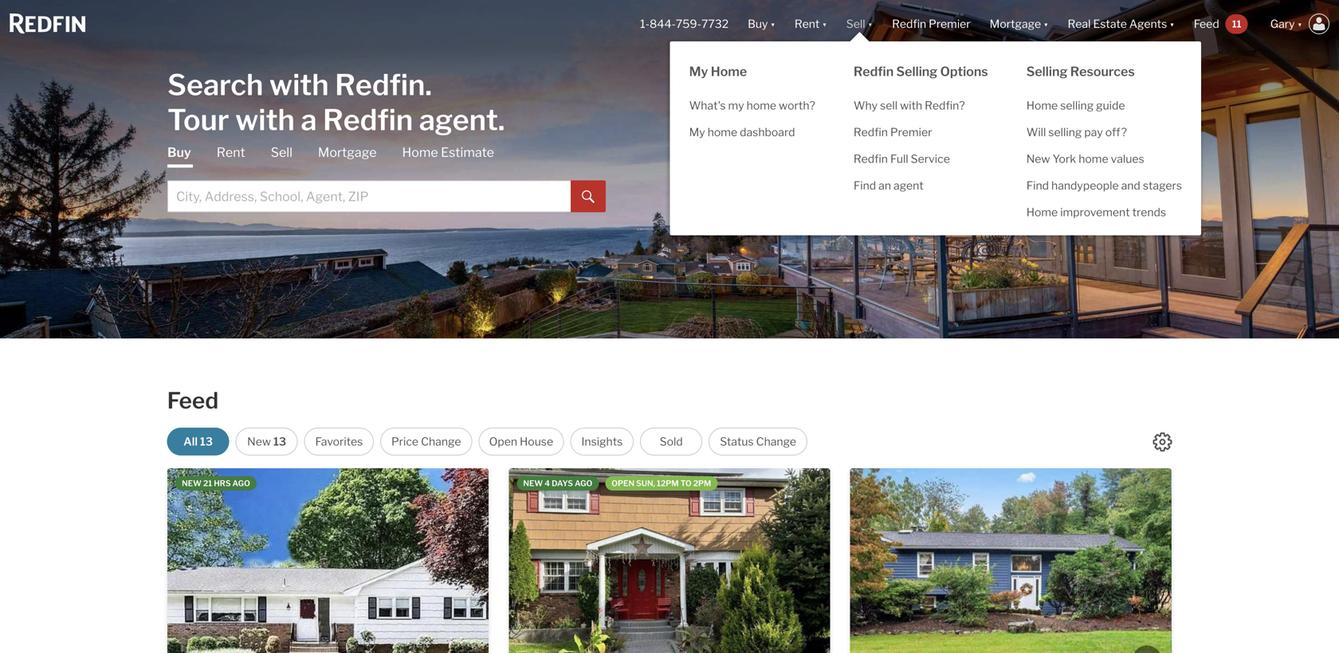 Task type: vqa. For each thing, say whether or not it's contained in the screenshot.
Our
no



Task type: describe. For each thing, give the bounding box(es) containing it.
tour
[[167, 102, 229, 138]]

1-844-759-7732 link
[[640, 17, 729, 31]]

rent ▾ button
[[795, 0, 828, 48]]

2 photo of 2 van wyck st, montvale, nj 07645 image from the left
[[1172, 469, 1340, 654]]

open
[[612, 479, 635, 489]]

status
[[720, 435, 754, 449]]

open
[[489, 435, 518, 449]]

price change
[[392, 435, 461, 449]]

2pm
[[694, 479, 712, 489]]

why
[[854, 99, 878, 112]]

selling for home
[[1061, 99, 1094, 112]]

resources
[[1071, 64, 1135, 79]]

my home dashboard link
[[670, 119, 835, 146]]

to
[[681, 479, 692, 489]]

redfin for redfin premier button
[[892, 17, 927, 31]]

why sell with redfin?
[[854, 99, 965, 112]]

gary ▾
[[1271, 17, 1303, 31]]

stagers
[[1143, 179, 1183, 193]]

what's my home worth? link
[[670, 93, 835, 119]]

1-
[[640, 17, 650, 31]]

will selling pay off? link
[[1008, 119, 1202, 146]]

redfin?
[[925, 99, 965, 112]]

values
[[1111, 152, 1145, 166]]

guide
[[1097, 99, 1126, 112]]

new for new 21 hrs ago
[[182, 479, 202, 489]]

worth?
[[779, 99, 816, 112]]

my for my home
[[689, 64, 708, 79]]

2 photo of 4 robert ct, nanuet, ny 10954 image from the left
[[830, 469, 1152, 654]]

home estimate link
[[402, 144, 494, 161]]

york
[[1053, 152, 1077, 166]]

what's
[[689, 99, 726, 112]]

new for new york home values
[[1027, 152, 1051, 166]]

estate
[[1094, 17, 1127, 31]]

Status Change radio
[[709, 428, 808, 456]]

buy for buy
[[167, 145, 191, 160]]

11
[[1233, 18, 1242, 30]]

favorites
[[315, 435, 363, 449]]

sell for sell ▾
[[847, 17, 866, 31]]

pay
[[1085, 126, 1103, 139]]

agents
[[1130, 17, 1168, 31]]

tab list containing buy
[[167, 144, 606, 213]]

4
[[545, 479, 550, 489]]

new york home values link
[[1008, 146, 1202, 173]]

full
[[891, 152, 909, 166]]

submit search image
[[582, 191, 595, 204]]

find handypeople and stagers
[[1027, 179, 1183, 193]]

and
[[1122, 179, 1141, 193]]

rent ▾ button
[[785, 0, 837, 48]]

new for new 4 days ago
[[523, 479, 543, 489]]

change for price change
[[421, 435, 461, 449]]

21
[[203, 479, 212, 489]]

estimate
[[441, 145, 494, 160]]

my home
[[689, 64, 747, 79]]

▾ for sell ▾
[[868, 17, 873, 31]]

▾ for gary ▾
[[1298, 17, 1303, 31]]

home improvement trends
[[1027, 206, 1167, 219]]

open sun, 12pm to 2pm
[[612, 479, 712, 489]]

all
[[184, 435, 198, 449]]

my home dashboard
[[689, 126, 795, 139]]

new 21 hrs ago
[[182, 479, 250, 489]]

Open House radio
[[479, 428, 564, 456]]

5 ▾ from the left
[[1170, 17, 1175, 31]]

0 vertical spatial feed
[[1194, 17, 1220, 31]]

mortgage link
[[318, 144, 377, 161]]

home for what's
[[747, 99, 777, 112]]

mortgage for mortgage ▾
[[990, 17, 1041, 31]]

find an agent link
[[835, 173, 1008, 199]]

real estate agents ▾ button
[[1059, 0, 1185, 48]]

redfin full service
[[854, 152, 950, 166]]

open house
[[489, 435, 553, 449]]

search with redfin. tour with a redfin agent.
[[167, 67, 505, 138]]

redfin for redfin full service 'link'
[[854, 152, 888, 166]]

real estate agents ▾ link
[[1068, 0, 1175, 48]]

sell
[[880, 99, 898, 112]]

agent.
[[419, 102, 505, 138]]

redfin.
[[335, 67, 432, 102]]

hrs
[[214, 479, 231, 489]]

redfin selling options
[[854, 64, 989, 79]]

my for my home dashboard
[[689, 126, 705, 139]]

home improvement trends link
[[1008, 199, 1202, 226]]

photo of 40 fox hill rd, upper saddle river, nj 07458 image
[[168, 469, 489, 654]]

▾ for mortgage ▾
[[1044, 17, 1049, 31]]

what's my home worth?
[[689, 99, 816, 112]]

selling for will
[[1049, 126, 1082, 139]]

mortgage ▾ button
[[981, 0, 1059, 48]]

mortgage for mortgage
[[318, 145, 377, 160]]

find handypeople and stagers link
[[1008, 173, 1202, 199]]

options
[[941, 64, 989, 79]]

an
[[879, 179, 892, 193]]

redfin premier button
[[883, 0, 981, 48]]

▾ for rent ▾
[[822, 17, 828, 31]]

a
[[301, 102, 317, 138]]

7732
[[702, 17, 729, 31]]

find for selling resources
[[1027, 179, 1049, 193]]

will
[[1027, 126, 1046, 139]]

house
[[520, 435, 553, 449]]

buy for buy ▾
[[748, 17, 768, 31]]

agent
[[894, 179, 924, 193]]

search
[[167, 67, 263, 102]]

why sell with redfin? link
[[835, 93, 1008, 119]]

2 selling from the left
[[1027, 64, 1068, 79]]

ago for new 21 hrs ago
[[232, 479, 250, 489]]

sell ▾ button
[[847, 0, 873, 48]]

759-
[[676, 17, 702, 31]]

1 photo of 2 van wyck st, montvale, nj 07645 image from the left
[[851, 469, 1172, 654]]



Task type: locate. For each thing, give the bounding box(es) containing it.
redfin premier inside redfin premier link
[[854, 126, 933, 139]]

selling up york
[[1049, 126, 1082, 139]]

1 ago from the left
[[232, 479, 250, 489]]

rent ▾
[[795, 17, 828, 31]]

premier
[[929, 17, 971, 31], [891, 126, 933, 139]]

1 13 from the left
[[200, 435, 213, 449]]

4 ▾ from the left
[[1044, 17, 1049, 31]]

with
[[269, 67, 329, 102], [900, 99, 923, 112], [235, 102, 295, 138]]

my
[[689, 64, 708, 79], [689, 126, 705, 139]]

selling resources
[[1027, 64, 1135, 79]]

Price Change radio
[[380, 428, 472, 456]]

change for status change
[[756, 435, 797, 449]]

buy link
[[167, 144, 191, 168]]

Insights radio
[[571, 428, 634, 456]]

All radio
[[167, 428, 229, 456]]

redfin premier down sell
[[854, 126, 933, 139]]

premier inside button
[[929, 17, 971, 31]]

2 ▾ from the left
[[822, 17, 828, 31]]

new inside radio
[[247, 435, 271, 449]]

New radio
[[236, 428, 298, 456]]

▾ left the sell ▾
[[822, 17, 828, 31]]

home
[[747, 99, 777, 112], [708, 126, 738, 139], [1079, 152, 1109, 166]]

0 vertical spatial rent
[[795, 17, 820, 31]]

13 right all
[[200, 435, 213, 449]]

sell right the rent ▾ on the top of page
[[847, 17, 866, 31]]

1 vertical spatial new
[[247, 435, 271, 449]]

my
[[728, 99, 744, 112]]

premier for redfin premier link
[[891, 126, 933, 139]]

new 4 days ago
[[523, 479, 593, 489]]

redfin premier up redfin selling options
[[892, 17, 971, 31]]

home for home improvement trends
[[1027, 206, 1058, 219]]

insights
[[582, 435, 623, 449]]

mortgage left real
[[990, 17, 1041, 31]]

0 vertical spatial home
[[747, 99, 777, 112]]

feed
[[1194, 17, 1220, 31], [167, 388, 219, 415]]

home for new
[[1079, 152, 1109, 166]]

13 for new 13
[[273, 435, 286, 449]]

real
[[1068, 17, 1091, 31]]

0 horizontal spatial new
[[182, 479, 202, 489]]

dialog containing my home
[[670, 32, 1202, 236]]

▾ right the rent ▾ on the top of page
[[868, 17, 873, 31]]

1 horizontal spatial home
[[747, 99, 777, 112]]

photo of 2 van wyck st, montvale, nj 07645 image
[[851, 469, 1172, 654], [1172, 469, 1340, 654]]

home selling guide link
[[1008, 93, 1202, 119]]

improvement
[[1061, 206, 1130, 219]]

redfin left the full
[[854, 152, 888, 166]]

1 vertical spatial my
[[689, 126, 705, 139]]

0 vertical spatial sell
[[847, 17, 866, 31]]

12pm
[[657, 479, 679, 489]]

new york home values
[[1027, 152, 1145, 166]]

rent link
[[217, 144, 245, 161]]

0 vertical spatial buy
[[748, 17, 768, 31]]

1-844-759-7732
[[640, 17, 729, 31]]

1 vertical spatial buy
[[167, 145, 191, 160]]

redfin full service link
[[835, 146, 1008, 173]]

photo of 4 robert ct, nanuet, ny 10954 image
[[509, 469, 831, 654], [830, 469, 1152, 654]]

redfin inside button
[[892, 17, 927, 31]]

1 horizontal spatial 13
[[273, 435, 286, 449]]

price
[[392, 435, 419, 449]]

1 vertical spatial premier
[[891, 126, 933, 139]]

▾ left the rent ▾ on the top of page
[[771, 17, 776, 31]]

1 vertical spatial selling
[[1049, 126, 1082, 139]]

home inside "link"
[[1079, 152, 1109, 166]]

1 horizontal spatial change
[[756, 435, 797, 449]]

new
[[182, 479, 202, 489], [523, 479, 543, 489]]

buy inside tab list
[[167, 145, 191, 160]]

buy down tour
[[167, 145, 191, 160]]

▾ right agents
[[1170, 17, 1175, 31]]

13
[[200, 435, 213, 449], [273, 435, 286, 449]]

0 horizontal spatial buy
[[167, 145, 191, 160]]

▾ for buy ▾
[[771, 17, 776, 31]]

1 my from the top
[[689, 64, 708, 79]]

redfin premier inside redfin premier button
[[892, 17, 971, 31]]

buy ▾
[[748, 17, 776, 31]]

0 horizontal spatial feed
[[167, 388, 219, 415]]

844-
[[650, 17, 676, 31]]

handypeople
[[1052, 179, 1119, 193]]

buy right 7732 on the right top of page
[[748, 17, 768, 31]]

0 horizontal spatial find
[[854, 179, 876, 193]]

new for new 13
[[247, 435, 271, 449]]

sold
[[660, 435, 683, 449]]

home down 'my'
[[708, 126, 738, 139]]

redfin down why
[[854, 126, 888, 139]]

home up will
[[1027, 99, 1058, 112]]

0 horizontal spatial change
[[421, 435, 461, 449]]

off?
[[1106, 126, 1127, 139]]

buy
[[748, 17, 768, 31], [167, 145, 191, 160]]

sell ▾
[[847, 17, 873, 31]]

2 vertical spatial home
[[1079, 152, 1109, 166]]

status change
[[720, 435, 797, 449]]

redfin up why
[[854, 64, 894, 79]]

0 horizontal spatial rent
[[217, 145, 245, 160]]

6 ▾ from the left
[[1298, 17, 1303, 31]]

selling up the "why sell with redfin?" link
[[897, 64, 938, 79]]

1 ▾ from the left
[[771, 17, 776, 31]]

ago right days
[[575, 479, 593, 489]]

home down handypeople
[[1027, 206, 1058, 219]]

home right 'my'
[[747, 99, 777, 112]]

mortgage up the 'city, address, school, agent, zip' search field
[[318, 145, 377, 160]]

rent right buy ▾
[[795, 17, 820, 31]]

redfin for redfin premier link
[[854, 126, 888, 139]]

1 horizontal spatial rent
[[795, 17, 820, 31]]

2 horizontal spatial home
[[1079, 152, 1109, 166]]

new left 4
[[523, 479, 543, 489]]

all 13
[[184, 435, 213, 449]]

1 horizontal spatial buy
[[748, 17, 768, 31]]

2 find from the left
[[1027, 179, 1049, 193]]

13 left favorites
[[273, 435, 286, 449]]

Favorites radio
[[304, 428, 374, 456]]

3 ▾ from the left
[[868, 17, 873, 31]]

1 vertical spatial feed
[[167, 388, 219, 415]]

redfin up "mortgage" link
[[323, 102, 413, 138]]

find inside 'link'
[[854, 179, 876, 193]]

buy ▾ button
[[738, 0, 785, 48]]

redfin up redfin selling options
[[892, 17, 927, 31]]

rent for rent
[[217, 145, 245, 160]]

1 change from the left
[[421, 435, 461, 449]]

0 horizontal spatial new
[[247, 435, 271, 449]]

real estate agents ▾
[[1068, 17, 1175, 31]]

▾
[[771, 17, 776, 31], [822, 17, 828, 31], [868, 17, 873, 31], [1044, 17, 1049, 31], [1170, 17, 1175, 31], [1298, 17, 1303, 31]]

mortgage
[[990, 17, 1041, 31], [318, 145, 377, 160]]

feed up all
[[167, 388, 219, 415]]

home for home selling guide
[[1027, 99, 1058, 112]]

find left handypeople
[[1027, 179, 1049, 193]]

option group
[[167, 428, 808, 456]]

option group containing all
[[167, 428, 808, 456]]

0 horizontal spatial home
[[708, 126, 738, 139]]

home down pay
[[1079, 152, 1109, 166]]

▾ right gary
[[1298, 17, 1303, 31]]

sun,
[[636, 479, 655, 489]]

premier up the options in the top of the page
[[929, 17, 971, 31]]

my down what's
[[689, 126, 705, 139]]

1 photo of 4 robert ct, nanuet, ny 10954 image from the left
[[509, 469, 831, 654]]

1 find from the left
[[854, 179, 876, 193]]

13 for all 13
[[200, 435, 213, 449]]

new left york
[[1027, 152, 1051, 166]]

0 vertical spatial mortgage
[[990, 17, 1041, 31]]

▾ left real
[[1044, 17, 1049, 31]]

mortgage inside dropdown button
[[990, 17, 1041, 31]]

0 vertical spatial my
[[689, 64, 708, 79]]

2 new from the left
[[523, 479, 543, 489]]

City, Address, School, Agent, ZIP search field
[[167, 181, 571, 213]]

1 horizontal spatial new
[[1027, 152, 1051, 166]]

1 horizontal spatial selling
[[1027, 64, 1068, 79]]

redfin
[[892, 17, 927, 31], [854, 64, 894, 79], [323, 102, 413, 138], [854, 126, 888, 139], [854, 152, 888, 166]]

13 inside the new radio
[[273, 435, 286, 449]]

1 horizontal spatial ago
[[575, 479, 593, 489]]

premier down the why sell with redfin?
[[891, 126, 933, 139]]

buy inside dropdown button
[[748, 17, 768, 31]]

dialog
[[670, 32, 1202, 236]]

1 selling from the left
[[897, 64, 938, 79]]

sell link
[[271, 144, 293, 161]]

1 horizontal spatial sell
[[847, 17, 866, 31]]

service
[[911, 152, 950, 166]]

redfin premier for redfin premier button
[[892, 17, 971, 31]]

selling
[[897, 64, 938, 79], [1027, 64, 1068, 79]]

find an agent
[[854, 179, 924, 193]]

will selling pay off?
[[1027, 126, 1127, 139]]

redfin premier for redfin premier link
[[854, 126, 933, 139]]

gary
[[1271, 17, 1295, 31]]

Sold radio
[[640, 428, 703, 456]]

1 vertical spatial home
[[708, 126, 738, 139]]

redfin premier
[[892, 17, 971, 31], [854, 126, 933, 139]]

trends
[[1133, 206, 1167, 219]]

new
[[1027, 152, 1051, 166], [247, 435, 271, 449]]

2 13 from the left
[[273, 435, 286, 449]]

sell inside sell ▾ dropdown button
[[847, 17, 866, 31]]

1 vertical spatial redfin premier
[[854, 126, 933, 139]]

selling up will selling pay off?
[[1061, 99, 1094, 112]]

1 vertical spatial sell
[[271, 145, 293, 160]]

sell for sell
[[271, 145, 293, 160]]

new left 21
[[182, 479, 202, 489]]

home left estimate
[[402, 145, 438, 160]]

1 vertical spatial rent
[[217, 145, 245, 160]]

premier for redfin premier button
[[929, 17, 971, 31]]

rent inside tab list
[[217, 145, 245, 160]]

change right status
[[756, 435, 797, 449]]

redfin inside search with redfin. tour with a redfin agent.
[[323, 102, 413, 138]]

0 vertical spatial selling
[[1061, 99, 1094, 112]]

home for home estimate
[[402, 145, 438, 160]]

ago right hrs
[[232, 479, 250, 489]]

sell
[[847, 17, 866, 31], [271, 145, 293, 160]]

0 horizontal spatial selling
[[897, 64, 938, 79]]

mortgage ▾ button
[[990, 0, 1049, 48]]

0 vertical spatial redfin premier
[[892, 17, 971, 31]]

ago for new 4 days ago
[[575, 479, 593, 489]]

0 horizontal spatial 13
[[200, 435, 213, 449]]

feed left 11
[[1194, 17, 1220, 31]]

1 horizontal spatial find
[[1027, 179, 1049, 193]]

dashboard
[[740, 126, 795, 139]]

tab list
[[167, 144, 606, 213]]

0 vertical spatial premier
[[929, 17, 971, 31]]

days
[[552, 479, 573, 489]]

2 change from the left
[[756, 435, 797, 449]]

find for redfin selling options
[[854, 179, 876, 193]]

new 13
[[247, 435, 286, 449]]

2 ago from the left
[[575, 479, 593, 489]]

rent for rent ▾
[[795, 17, 820, 31]]

rent inside rent ▾ dropdown button
[[795, 17, 820, 31]]

buy ▾ button
[[748, 0, 776, 48]]

sell right rent link at the top
[[271, 145, 293, 160]]

redfin inside 'link'
[[854, 152, 888, 166]]

0 vertical spatial new
[[1027, 152, 1051, 166]]

1 horizontal spatial new
[[523, 479, 543, 489]]

0 horizontal spatial sell
[[271, 145, 293, 160]]

new inside "link"
[[1027, 152, 1051, 166]]

0 horizontal spatial ago
[[232, 479, 250, 489]]

13 inside the "all" option
[[200, 435, 213, 449]]

home up 'my'
[[711, 64, 747, 79]]

0 horizontal spatial mortgage
[[318, 145, 377, 160]]

1 new from the left
[[182, 479, 202, 489]]

my up what's
[[689, 64, 708, 79]]

selling up home selling guide
[[1027, 64, 1068, 79]]

1 horizontal spatial feed
[[1194, 17, 1220, 31]]

new up new 21 hrs ago
[[247, 435, 271, 449]]

rent down tour
[[217, 145, 245, 160]]

2 my from the top
[[689, 126, 705, 139]]

change
[[421, 435, 461, 449], [756, 435, 797, 449]]

find left an
[[854, 179, 876, 193]]

mortgage ▾
[[990, 17, 1049, 31]]

1 vertical spatial mortgage
[[318, 145, 377, 160]]

change right price
[[421, 435, 461, 449]]

1 horizontal spatial mortgage
[[990, 17, 1041, 31]]



